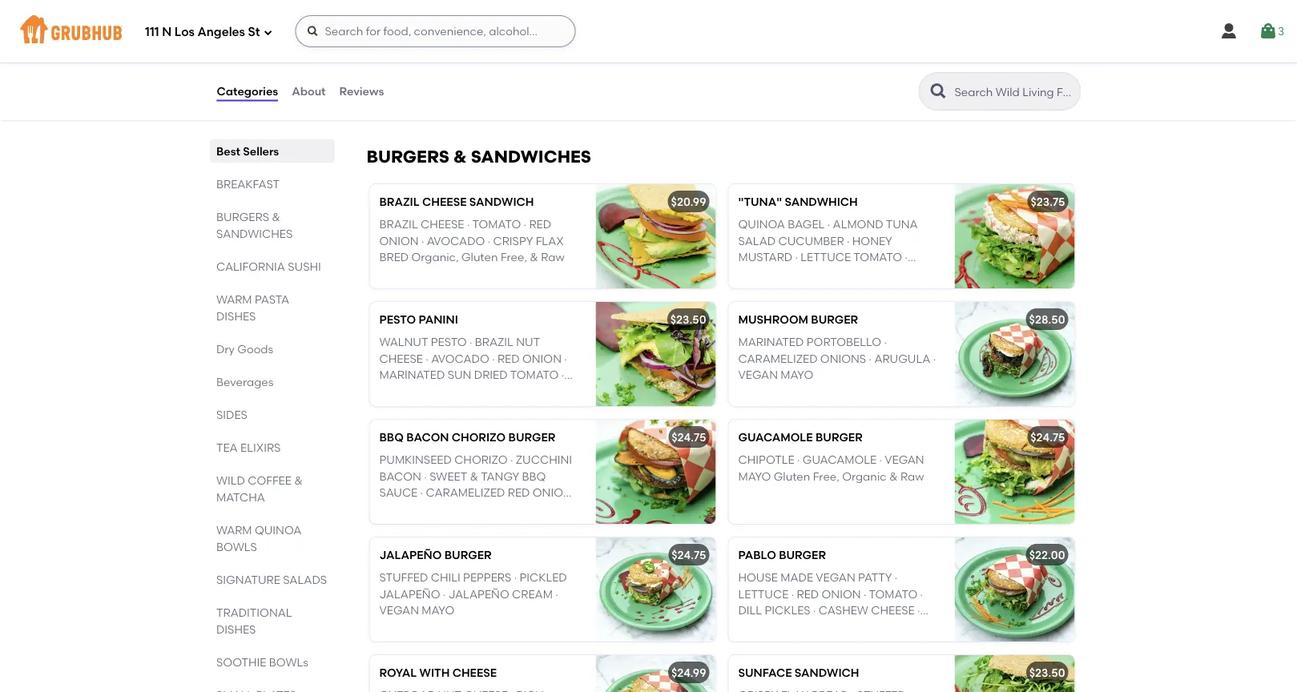 Task type: describe. For each thing, give the bounding box(es) containing it.
mushroom burger image
[[955, 302, 1075, 407]]

st
[[248, 25, 260, 39]]

raw inside brazil cheese · tomato · red onion  · avocado · crispy flax bred  organic, gluten free, & raw
[[541, 251, 565, 264]]

chipotle inside the "chipotle · guacamole · vegan mayo  gluten free, organic & raw"
[[738, 454, 795, 467]]

about button
[[291, 62, 327, 120]]

warm for warm quinoa bowls
[[216, 523, 252, 537]]

cheese for ·
[[421, 218, 464, 232]]

· down tuna
[[905, 251, 908, 264]]

gluten inside the "chipotle · guacamole · vegan mayo  gluten free, organic & raw"
[[774, 470, 810, 483]]

best sellers
[[216, 144, 279, 158]]

bowls
[[216, 540, 257, 554]]

$23.75
[[1031, 195, 1065, 209]]

wild coffee & matcha
[[216, 474, 302, 504]]

sandwiches inside "tab"
[[216, 227, 292, 240]]

· up avocado
[[467, 218, 470, 232]]

0 horizontal spatial svg image
[[263, 28, 273, 37]]

stuffed chili peppers · pickled jalapeño · jalapeño cream · vegan mayo
[[379, 571, 567, 618]]

jalapeño down peppers
[[448, 588, 509, 601]]

elixirs
[[240, 441, 280, 454]]

signature salads
[[216, 573, 327, 587]]

avocado
[[427, 234, 485, 248]]

3
[[1278, 24, 1284, 38]]

mayo inside stuffed chili peppers · pickled jalapeño · jalapeño cream · vegan mayo
[[422, 604, 454, 618]]

$20.99
[[671, 195, 706, 209]]

chorizo
[[452, 431, 506, 445]]

free, inside brazil cheese · tomato · red onion  · avocado · crispy flax bred  organic, gluten free, & raw
[[501, 251, 527, 264]]

chipotle inside quinoa bagel · almond tuna salad cucumber · honey mustard · lettuce tomato · chipotle · pickles
[[738, 267, 795, 280]]

brazil cheese sandwich
[[379, 195, 534, 209]]

arugula
[[874, 352, 931, 366]]

& inside burgers & sandwiches
[[271, 210, 280, 224]]

crispy
[[493, 234, 533, 248]]

· up organic
[[879, 454, 882, 467]]

chipotle · guacamole · vegan mayo  gluten free, organic & raw
[[738, 454, 924, 483]]

sushi
[[287, 260, 321, 273]]

$23.50 for panini
[[670, 313, 706, 327]]

royal with cheese image
[[596, 656, 716, 692]]

california
[[216, 260, 285, 273]]

3 button
[[1259, 17, 1284, 46]]

pablo burger
[[738, 549, 826, 562]]

sandwhich
[[785, 195, 858, 209]]

traditional dishes tab
[[216, 604, 328, 638]]

dry
[[216, 342, 234, 356]]

search icon image
[[929, 82, 948, 101]]

jalapeño up "stuffed"
[[379, 549, 442, 562]]

· up "organic,"
[[421, 234, 424, 248]]

bbq
[[379, 431, 404, 445]]

salads
[[283, 573, 327, 587]]

dry goods
[[216, 342, 273, 356]]

pablo
[[738, 549, 776, 562]]

best
[[216, 144, 240, 158]]

warm quinoa bowls
[[216, 523, 301, 554]]

· down chili
[[443, 588, 446, 601]]

· left "red"
[[524, 218, 526, 232]]

Search Wild Living Foods search field
[[953, 84, 1076, 99]]

· up arugula
[[884, 336, 887, 349]]

soothie
[[216, 655, 266, 669]]

$23.50 for sandwich
[[1029, 667, 1065, 680]]

· left crispy
[[488, 234, 490, 248]]

1 horizontal spatial burgers
[[367, 147, 449, 167]]

stuffed
[[379, 571, 428, 585]]

bbq bacon chorizo burger
[[379, 431, 556, 445]]

pickles
[[803, 267, 849, 280]]

salad
[[738, 234, 776, 248]]

best sellers tab
[[216, 143, 328, 159]]

bbq bacon chorizo burger image
[[596, 420, 716, 524]]

· right bagel
[[827, 218, 830, 232]]

"tuna" sandwhich
[[738, 195, 858, 209]]

cheese for sandwich
[[422, 195, 467, 209]]

beverages tab
[[216, 373, 328, 390]]

warm pasta dishes tab
[[216, 291, 328, 325]]

royal
[[379, 667, 417, 680]]

mustard
[[738, 251, 793, 264]]

guacamole burger image
[[955, 420, 1075, 524]]

brazil for brazil cheese · tomato · red onion  · avocado · crispy flax bred  organic, gluten free, & raw
[[379, 218, 418, 232]]

about
[[292, 84, 326, 98]]

lettuce
[[801, 251, 851, 264]]

· down guacamole burger
[[797, 454, 800, 467]]

traditional
[[216, 606, 292, 619]]

walnut sausage
[[379, 53, 469, 66]]

onions
[[820, 352, 866, 366]]

bagel
[[788, 218, 825, 232]]

burger for marinated portobello · caramelized onions · arugula · vegan mayo
[[811, 313, 858, 327]]

brazil cheese sandwich image
[[596, 185, 716, 289]]

guacamole burger
[[738, 431, 863, 445]]

goods
[[237, 342, 273, 356]]

peppers
[[463, 571, 511, 585]]

categories
[[217, 84, 278, 98]]

marinated
[[738, 336, 804, 349]]

1 vertical spatial sandwich
[[795, 667, 859, 680]]

vegan inside marinated portobello · caramelized onions · arugula · vegan mayo
[[738, 368, 778, 382]]

flax
[[536, 234, 564, 248]]

Search for food, convenience, alcohol... search field
[[295, 15, 576, 47]]

$22.00
[[1029, 549, 1065, 562]]

$6.50
[[676, 51, 706, 65]]

tuna
[[886, 218, 918, 232]]

reviews button
[[339, 62, 385, 120]]

gluten inside brazil cheese · tomato · red onion  · avocado · crispy flax bred  organic, gluten free, & raw
[[461, 251, 498, 264]]

n
[[162, 25, 172, 39]]

"tuna" sandwhich image
[[955, 185, 1075, 289]]

signature
[[216, 573, 280, 587]]

burger for chipotle · guacamole · vegan mayo  gluten free, organic & raw
[[816, 431, 863, 445]]

chili
[[431, 571, 461, 585]]

breakfast tab
[[216, 175, 328, 192]]

sellers
[[243, 144, 279, 158]]

111 n los angeles st
[[145, 25, 260, 39]]

sides
[[216, 408, 247, 421]]



Task type: locate. For each thing, give the bounding box(es) containing it.
california sushi tab
[[216, 258, 328, 275]]

0 horizontal spatial tomato
[[472, 218, 521, 232]]

pesto panini image
[[596, 302, 716, 407]]

jalapeño burger
[[379, 549, 492, 562]]

onion
[[379, 234, 419, 248]]

vegan inside stuffed chili peppers · pickled jalapeño · jalapeño cream · vegan mayo
[[379, 604, 419, 618]]

1 vertical spatial raw
[[901, 470, 924, 483]]

tomato inside brazil cheese · tomato · red onion  · avocado · crispy flax bred  organic, gluten free, & raw
[[472, 218, 521, 232]]

1 horizontal spatial tomato
[[854, 251, 902, 264]]

warm
[[216, 292, 252, 306], [216, 523, 252, 537]]

guacamole inside the "chipotle · guacamole · vegan mayo  gluten free, organic & raw"
[[803, 454, 877, 467]]

vegan up organic
[[885, 454, 924, 467]]

vegan down caramelized
[[738, 368, 778, 382]]

1 vertical spatial quinoa
[[254, 523, 301, 537]]

burgers inside "tab"
[[216, 210, 269, 224]]

1 vertical spatial vegan
[[885, 454, 924, 467]]

burgers & sandwiches up brazil cheese sandwich
[[367, 147, 591, 167]]

bred
[[379, 251, 409, 264]]

0 vertical spatial gluten
[[461, 251, 498, 264]]

sunface sandwich image
[[955, 656, 1075, 692]]

burgers & sandwiches up california
[[216, 210, 292, 240]]

wild coffee & matcha tab
[[216, 472, 328, 506]]

burger right pablo
[[779, 549, 826, 562]]

caramelized
[[738, 352, 818, 366]]

2 horizontal spatial mayo
[[781, 368, 813, 382]]

0 vertical spatial burgers & sandwiches
[[367, 147, 591, 167]]

1 vertical spatial chipotle
[[738, 454, 795, 467]]

0 horizontal spatial burgers & sandwiches
[[216, 210, 292, 240]]

2 horizontal spatial vegan
[[885, 454, 924, 467]]

burgers down breakfast
[[216, 210, 269, 224]]

2 vertical spatial vegan
[[379, 604, 419, 618]]

tea
[[216, 441, 237, 454]]

organic,
[[411, 251, 459, 264]]

brazil cheese · tomato · red onion  · avocado · crispy flax bred  organic, gluten free, & raw
[[379, 218, 565, 264]]

warm up bowls
[[216, 523, 252, 537]]

burgers up brazil cheese sandwich
[[367, 147, 449, 167]]

sandwiches up california
[[216, 227, 292, 240]]

· down almond on the right top of the page
[[847, 234, 850, 248]]

0 vertical spatial chipotle
[[738, 267, 795, 280]]

$24.75 for guacamole burger
[[672, 431, 706, 445]]

tomato up crispy
[[472, 218, 521, 232]]

svg image
[[1259, 22, 1278, 41], [306, 25, 319, 38]]

0 horizontal spatial free,
[[501, 251, 527, 264]]

quinoa down "wild coffee & matcha" tab
[[254, 523, 301, 537]]

0 horizontal spatial raw
[[541, 251, 565, 264]]

burger up peppers
[[444, 549, 492, 562]]

dishes inside traditional dishes
[[216, 623, 256, 636]]

1 horizontal spatial free,
[[813, 470, 840, 483]]

dry goods tab
[[216, 341, 328, 357]]

& inside brazil cheese · tomato · red onion  · avocado · crispy flax bred  organic, gluten free, & raw
[[530, 251, 538, 264]]

1 brazil from the top
[[379, 195, 420, 209]]

0 vertical spatial warm
[[216, 292, 252, 306]]

warm down california
[[216, 292, 252, 306]]

guacamole up organic
[[803, 454, 877, 467]]

burgers & sandwiches tab
[[216, 208, 328, 242]]

burger for stuffed chili peppers · pickled jalapeño · jalapeño cream · vegan mayo
[[444, 549, 492, 562]]

mayo inside marinated portobello · caramelized onions · arugula · vegan mayo
[[781, 368, 813, 382]]

mayo down caramelized
[[781, 368, 813, 382]]

california sushi
[[216, 260, 321, 273]]

pasta
[[254, 292, 289, 306]]

·
[[467, 218, 470, 232], [524, 218, 526, 232], [827, 218, 830, 232], [421, 234, 424, 248], [488, 234, 490, 248], [847, 234, 850, 248], [795, 251, 798, 264], [905, 251, 908, 264], [797, 267, 800, 280], [884, 336, 887, 349], [869, 352, 872, 366], [933, 352, 936, 366], [797, 454, 800, 467], [879, 454, 882, 467], [514, 571, 517, 585], [443, 588, 446, 601], [555, 588, 558, 601]]

angeles
[[197, 25, 245, 39]]

0 vertical spatial cheese
[[422, 195, 467, 209]]

1 horizontal spatial burgers & sandwiches
[[367, 147, 591, 167]]

free,
[[501, 251, 527, 264], [813, 470, 840, 483]]

vegan down "stuffed"
[[379, 604, 419, 618]]

1 vertical spatial gluten
[[774, 470, 810, 483]]

1 horizontal spatial svg image
[[1219, 22, 1239, 41]]

royal with cheese
[[379, 667, 497, 680]]

0 vertical spatial $23.50
[[670, 313, 706, 327]]

mushroom burger
[[738, 313, 858, 327]]

coffee
[[247, 474, 291, 487]]

raw down flax
[[541, 251, 565, 264]]

1 vertical spatial mayo
[[738, 470, 771, 483]]

sandwiches
[[471, 147, 591, 167], [216, 227, 292, 240]]

svg image right 'st'
[[263, 28, 273, 37]]

& inside the "chipotle · guacamole · vegan mayo  gluten free, organic & raw"
[[889, 470, 898, 483]]

jalapeño
[[379, 549, 442, 562], [379, 588, 440, 601], [448, 588, 509, 601]]

tea elixirs tab
[[216, 439, 328, 456]]

pesto panini
[[379, 313, 458, 327]]

1 vertical spatial brazil
[[379, 218, 418, 232]]

0 horizontal spatial gluten
[[461, 251, 498, 264]]

portobello
[[807, 336, 881, 349]]

1 horizontal spatial sandwich
[[795, 667, 859, 680]]

pesto
[[379, 313, 416, 327]]

1 vertical spatial warm
[[216, 523, 252, 537]]

gluten
[[461, 251, 498, 264], [774, 470, 810, 483]]

quinoa
[[738, 218, 785, 232], [254, 523, 301, 537]]

2 vertical spatial cheese
[[452, 667, 497, 680]]

dishes up dry goods at left
[[216, 309, 256, 323]]

1 vertical spatial free,
[[813, 470, 840, 483]]

svg image left 3 button
[[1219, 22, 1239, 41]]

1 vertical spatial tomato
[[854, 251, 902, 264]]

0 horizontal spatial svg image
[[306, 25, 319, 38]]

chipotle down guacamole burger
[[738, 454, 795, 467]]

marinated portobello · caramelized onions · arugula · vegan mayo
[[738, 336, 936, 382]]

los
[[175, 25, 195, 39]]

bowls
[[269, 655, 308, 669]]

almond
[[833, 218, 883, 232]]

0 vertical spatial mayo
[[781, 368, 813, 382]]

burger up portobello
[[811, 313, 858, 327]]

mayo down chili
[[422, 604, 454, 618]]

raw
[[541, 251, 565, 264], [901, 470, 924, 483]]

sunface
[[738, 667, 792, 680]]

burger
[[811, 313, 858, 327], [508, 431, 556, 445], [816, 431, 863, 445], [444, 549, 492, 562], [779, 549, 826, 562]]

burgers & sandwiches inside "tab"
[[216, 210, 292, 240]]

svg image
[[1219, 22, 1239, 41], [263, 28, 273, 37]]

& down flax
[[530, 251, 538, 264]]

burgers
[[367, 147, 449, 167], [216, 210, 269, 224]]

"tuna"
[[738, 195, 782, 209]]

categories button
[[216, 62, 279, 120]]

1 dishes from the top
[[216, 309, 256, 323]]

1 chipotle from the top
[[738, 267, 795, 280]]

panini
[[419, 313, 458, 327]]

111
[[145, 25, 159, 39]]

gluten down guacamole burger
[[774, 470, 810, 483]]

cucumber
[[778, 234, 844, 248]]

0 vertical spatial guacamole
[[738, 431, 813, 445]]

0 vertical spatial dishes
[[216, 309, 256, 323]]

0 horizontal spatial mayo
[[422, 604, 454, 618]]

soothie bowls tab
[[216, 654, 328, 671]]

1 vertical spatial burgers & sandwiches
[[216, 210, 292, 240]]

burger right chorizo
[[508, 431, 556, 445]]

tomato inside quinoa bagel · almond tuna salad cucumber · honey mustard · lettuce tomato · chipotle · pickles
[[854, 251, 902, 264]]

2 warm from the top
[[216, 523, 252, 537]]

reviews
[[339, 84, 384, 98]]

pablo burger image
[[955, 538, 1075, 642]]

1 horizontal spatial gluten
[[774, 470, 810, 483]]

sides tab
[[216, 406, 328, 423]]

mayo down guacamole burger
[[738, 470, 771, 483]]

1 horizontal spatial sandwiches
[[471, 147, 591, 167]]

0 horizontal spatial vegan
[[379, 604, 419, 618]]

1 vertical spatial sandwiches
[[216, 227, 292, 240]]

&
[[454, 147, 467, 167], [271, 210, 280, 224], [530, 251, 538, 264], [889, 470, 898, 483], [294, 474, 302, 487]]

brazil
[[379, 195, 420, 209], [379, 218, 418, 232]]

1 horizontal spatial mayo
[[738, 470, 771, 483]]

matcha
[[216, 490, 265, 504]]

0 vertical spatial brazil
[[379, 195, 420, 209]]

dishes
[[216, 309, 256, 323], [216, 623, 256, 636]]

0 vertical spatial free,
[[501, 251, 527, 264]]

$24.99
[[671, 667, 706, 680]]

pickled
[[520, 571, 567, 585]]

warm quinoa bowls tab
[[216, 522, 328, 555]]

warm for warm pasta dishes
[[216, 292, 252, 306]]

chipotle
[[738, 267, 795, 280], [738, 454, 795, 467]]

0 vertical spatial tomato
[[472, 218, 521, 232]]

brazil for brazil cheese sandwich
[[379, 195, 420, 209]]

1 horizontal spatial quinoa
[[738, 218, 785, 232]]

1 horizontal spatial svg image
[[1259, 22, 1278, 41]]

2 brazil from the top
[[379, 218, 418, 232]]

2 vertical spatial mayo
[[422, 604, 454, 618]]

quinoa up salad
[[738, 218, 785, 232]]

warm inside warm quinoa bowls
[[216, 523, 252, 537]]

0 horizontal spatial sandwich
[[469, 195, 534, 209]]

walnut
[[379, 53, 419, 66]]

0 horizontal spatial quinoa
[[254, 523, 301, 537]]

$24.75 for pablo burger
[[672, 549, 706, 562]]

0 horizontal spatial $23.50
[[670, 313, 706, 327]]

free, left organic
[[813, 470, 840, 483]]

& right organic
[[889, 470, 898, 483]]

1 vertical spatial guacamole
[[803, 454, 877, 467]]

1 horizontal spatial raw
[[901, 470, 924, 483]]

1 warm from the top
[[216, 292, 252, 306]]

mayo
[[781, 368, 813, 382], [738, 470, 771, 483], [422, 604, 454, 618]]

sunface sandwich
[[738, 667, 859, 680]]

0 vertical spatial raw
[[541, 251, 565, 264]]

quinoa bagel · almond tuna salad cucumber · honey mustard · lettuce tomato · chipotle · pickles
[[738, 218, 918, 280]]

sausage
[[421, 53, 469, 66]]

1 vertical spatial $23.50
[[1029, 667, 1065, 680]]

tab
[[216, 687, 328, 692]]

0 vertical spatial burgers
[[367, 147, 449, 167]]

& down breakfast tab
[[271, 210, 280, 224]]

0 vertical spatial sandwich
[[469, 195, 534, 209]]

free, inside the "chipotle · guacamole · vegan mayo  gluten free, organic & raw"
[[813, 470, 840, 483]]

jalapeño burger image
[[596, 538, 716, 642]]

jalapeño down "stuffed"
[[379, 588, 440, 601]]

vegan
[[738, 368, 778, 382], [885, 454, 924, 467], [379, 604, 419, 618]]

1 vertical spatial dishes
[[216, 623, 256, 636]]

cheese inside brazil cheese · tomato · red onion  · avocado · crispy flax bred  organic, gluten free, & raw
[[421, 218, 464, 232]]

vegan inside the "chipotle · guacamole · vegan mayo  gluten free, organic & raw"
[[885, 454, 924, 467]]

breakfast
[[216, 177, 279, 191]]

sandwich right sunface
[[795, 667, 859, 680]]

0 horizontal spatial burgers
[[216, 210, 269, 224]]

raw inside the "chipotle · guacamole · vegan mayo  gluten free, organic & raw"
[[901, 470, 924, 483]]

· down cucumber
[[795, 251, 798, 264]]

warm inside warm pasta dishes
[[216, 292, 252, 306]]

· right onions
[[869, 352, 872, 366]]

brazil inside brazil cheese · tomato · red onion  · avocado · crispy flax bred  organic, gluten free, & raw
[[379, 218, 418, 232]]

1 horizontal spatial vegan
[[738, 368, 778, 382]]

· up cream on the bottom
[[514, 571, 517, 585]]

soothie bowls
[[216, 655, 308, 669]]

$24.75
[[672, 431, 706, 445], [1031, 431, 1065, 445], [672, 549, 706, 562]]

& up brazil cheese sandwich
[[454, 147, 467, 167]]

0 vertical spatial quinoa
[[738, 218, 785, 232]]

warm pasta dishes
[[216, 292, 289, 323]]

wild
[[216, 474, 245, 487]]

0 vertical spatial vegan
[[738, 368, 778, 382]]

burger up the "chipotle · guacamole · vegan mayo  gluten free, organic & raw"
[[816, 431, 863, 445]]

quinoa inside quinoa bagel · almond tuna salad cucumber · honey mustard · lettuce tomato · chipotle · pickles
[[738, 218, 785, 232]]

dishes down traditional
[[216, 623, 256, 636]]

raw right organic
[[901, 470, 924, 483]]

sandwich up crispy
[[469, 195, 534, 209]]

main navigation navigation
[[0, 0, 1297, 62]]

with
[[420, 667, 450, 680]]

free, down crispy
[[501, 251, 527, 264]]

guacamole
[[738, 431, 813, 445], [803, 454, 877, 467]]

& inside wild coffee & matcha
[[294, 474, 302, 487]]

· left pickles at right top
[[797, 267, 800, 280]]

1 vertical spatial cheese
[[421, 218, 464, 232]]

1 vertical spatial burgers
[[216, 210, 269, 224]]

dishes inside warm pasta dishes
[[216, 309, 256, 323]]

2 chipotle from the top
[[738, 454, 795, 467]]

quinoa inside warm quinoa bowls
[[254, 523, 301, 537]]

red
[[529, 218, 551, 232]]

cream
[[512, 588, 553, 601]]

2 dishes from the top
[[216, 623, 256, 636]]

sandwiches up "red"
[[471, 147, 591, 167]]

beverages
[[216, 375, 273, 389]]

& right coffee
[[294, 474, 302, 487]]

organic
[[842, 470, 887, 483]]

svg image inside 3 button
[[1259, 22, 1278, 41]]

0 vertical spatial sandwiches
[[471, 147, 591, 167]]

mayo inside the "chipotle · guacamole · vegan mayo  gluten free, organic & raw"
[[738, 470, 771, 483]]

· down pickled
[[555, 588, 558, 601]]

mushroom
[[738, 313, 808, 327]]

signature salads tab
[[216, 571, 328, 588]]

0 horizontal spatial sandwiches
[[216, 227, 292, 240]]

chipotle down mustard
[[738, 267, 795, 280]]

traditional dishes
[[216, 606, 292, 636]]

guacamole up the "chipotle · guacamole · vegan mayo  gluten free, organic & raw"
[[738, 431, 813, 445]]

$28.50
[[1029, 313, 1065, 327]]

bacon
[[406, 431, 449, 445]]

· right arugula
[[933, 352, 936, 366]]

gluten down avocado
[[461, 251, 498, 264]]

tomato down honey
[[854, 251, 902, 264]]

1 horizontal spatial $23.50
[[1029, 667, 1065, 680]]

tea elixirs
[[216, 441, 280, 454]]



Task type: vqa. For each thing, say whether or not it's contained in the screenshot.
TEA
yes



